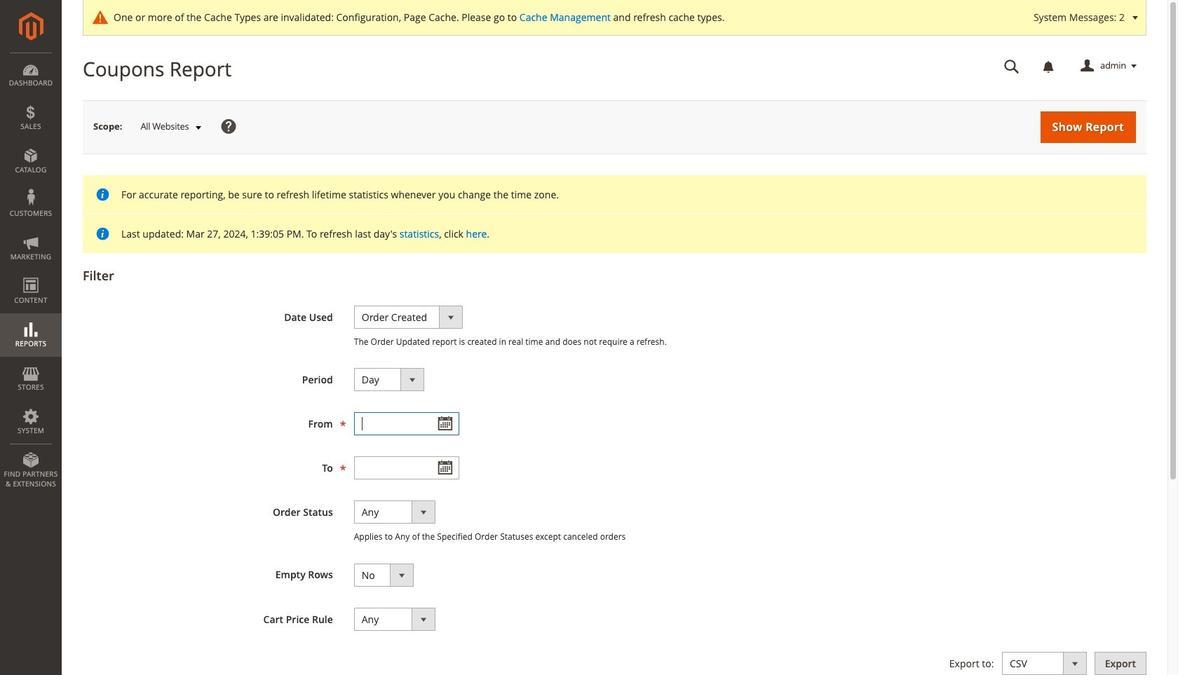Task type: locate. For each thing, give the bounding box(es) containing it.
menu bar
[[0, 53, 62, 496]]

None text field
[[995, 54, 1030, 79], [354, 413, 459, 436], [354, 457, 459, 480], [995, 54, 1030, 79], [354, 413, 459, 436], [354, 457, 459, 480]]

magento admin panel image
[[19, 12, 43, 41]]



